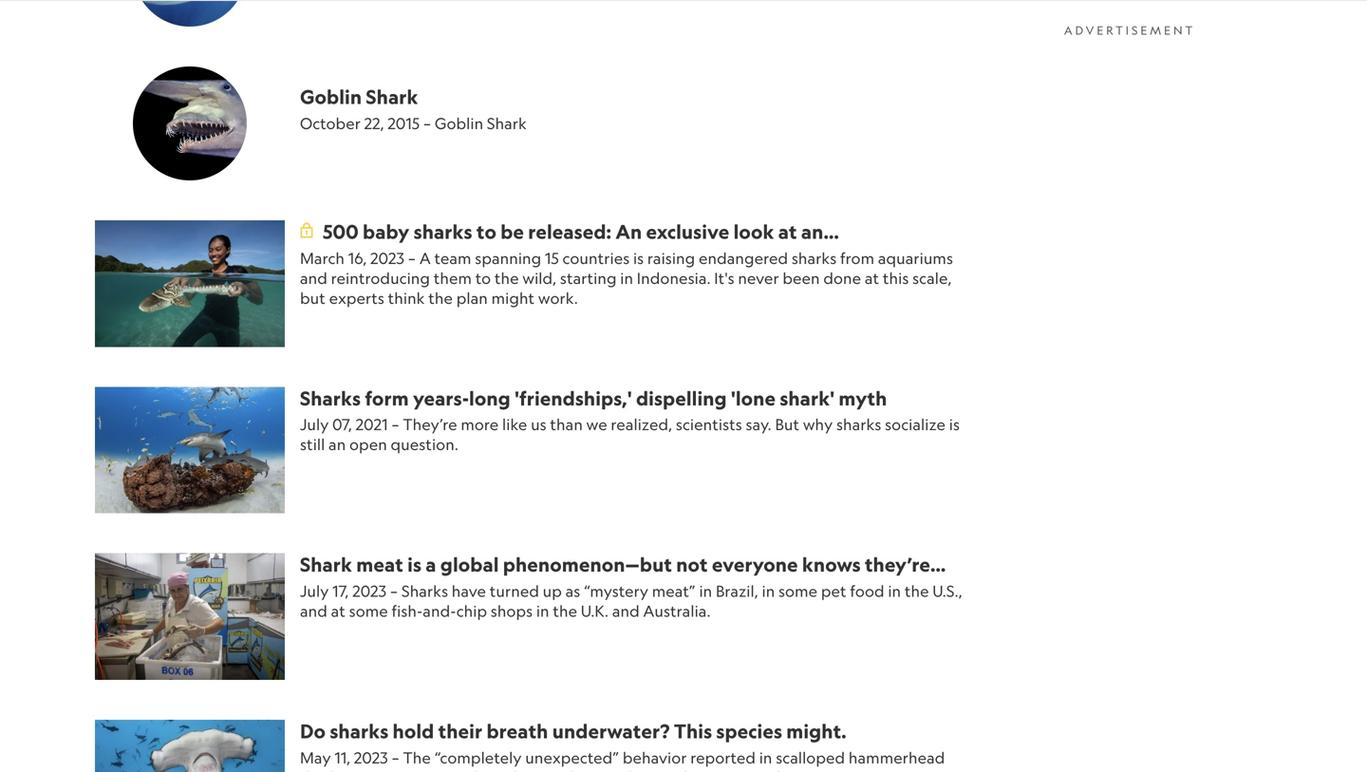 Task type: locate. For each thing, give the bounding box(es) containing it.
1 vertical spatial it
[[636, 768, 646, 772]]

0 vertical spatial shark
[[366, 85, 418, 109]]

unexpected"
[[525, 748, 619, 767]]

the down spanning
[[495, 269, 519, 287]]

0 vertical spatial be
[[501, 219, 524, 244]]

the down as
[[553, 602, 578, 620]]

1 horizontal spatial it
[[636, 768, 646, 772]]

meat"
[[652, 582, 696, 600]]

behavior
[[623, 748, 687, 767]]

0 vertical spatial july
[[300, 415, 329, 434]]

mission
[[445, 242, 514, 267]]

be right may at the bottom of page
[[684, 768, 703, 772]]

at inside the a team spanning 15 countries is raising endangered sharks from aquariums and reintroducing them to the wild, starting in indonesia. it's never been done at this scale, but experts think the plan might work.
[[865, 269, 880, 287]]

2 vertical spatial at
[[331, 602, 346, 620]]

'friendships,'
[[515, 386, 632, 410]]

done
[[824, 269, 862, 287]]

a team spanning 15 countries is raising endangered sharks from aquariums and reintroducing them to the wild, starting in indonesia. it's never been done at this scale, but experts think the plan might work.
[[300, 249, 953, 307]]

0 vertical spatial it
[[364, 575, 377, 600]]

they're more like us than we realized, scientists say. but why sharks socialize is still an open question.
[[300, 415, 960, 454]]

1 horizontal spatial goblin
[[435, 114, 484, 132]]

1 vertical spatial july
[[300, 582, 329, 600]]

realized,
[[611, 415, 673, 434]]

1 vertical spatial 2023
[[353, 582, 387, 600]]

500 baby sharks to be released: an exclusive look at an unprecedented mission
[[300, 219, 824, 267]]

0 horizontal spatial shark
[[300, 552, 352, 577]]

brazil,
[[716, 582, 759, 600]]

in down not at the bottom of the page
[[699, 582, 712, 600]]

is inside the a team spanning 15 countries is raising endangered sharks from aquariums and reintroducing them to the wild, starting in indonesia. it's never been done at this scale, but experts think the plan might work.
[[633, 249, 644, 267]]

think
[[388, 288, 425, 307]]

widespread
[[548, 768, 633, 772]]

1 vertical spatial sharks
[[402, 582, 448, 600]]

'lone
[[731, 386, 776, 410]]

0 horizontal spatial is
[[408, 552, 422, 577]]

march
[[300, 249, 345, 267]]

sharks up been
[[792, 249, 837, 267]]

1 horizontal spatial an
[[801, 219, 824, 244]]

an
[[801, 219, 824, 244], [329, 435, 346, 454]]

at inside 500 baby sharks to be released: an exclusive look at an unprecedented mission
[[778, 219, 797, 244]]

the "completely unexpected" behavior reported in scalloped hammerhead sharks raises questions about how widespread it may be among other species.
[[300, 748, 945, 772]]

goblin up the october
[[300, 85, 362, 109]]

1 vertical spatial is
[[949, 415, 960, 434]]

they're
[[403, 415, 457, 434]]

in down countries
[[620, 269, 634, 287]]

released:
[[528, 219, 612, 244]]

"completely
[[435, 748, 522, 767]]

shark meat is a global phenomenon—but not everyone knows they're eating it
[[300, 552, 931, 600]]

do
[[300, 719, 326, 743]]

be up spanning
[[501, 219, 524, 244]]

may
[[650, 768, 681, 772]]

2023 up reintroducing
[[370, 249, 405, 267]]

hammerhead
[[849, 748, 945, 767]]

and up but
[[300, 269, 328, 287]]

pet
[[821, 582, 847, 600]]

in down up
[[536, 602, 550, 620]]

work.
[[538, 288, 578, 307]]

why
[[803, 415, 833, 434]]

at right the look
[[778, 219, 797, 244]]

exclusive
[[646, 219, 730, 244]]

0 vertical spatial is
[[633, 249, 644, 267]]

16,
[[348, 249, 367, 267]]

dispelling
[[636, 386, 727, 410]]

an inside 500 baby sharks to be released: an exclusive look at an unprecedented mission
[[801, 219, 824, 244]]

2 horizontal spatial at
[[865, 269, 880, 287]]

july 17, 2023 –
[[300, 582, 402, 600]]

open
[[349, 435, 387, 454]]

is left a
[[408, 552, 422, 577]]

1 vertical spatial at
[[865, 269, 880, 287]]

2 horizontal spatial is
[[949, 415, 960, 434]]

australia.
[[643, 602, 711, 620]]

some left 'pet' at right
[[779, 582, 818, 600]]

long
[[469, 386, 511, 410]]

0 horizontal spatial goblin
[[300, 85, 362, 109]]

july
[[300, 415, 329, 434], [300, 582, 329, 600]]

1 horizontal spatial sharks
[[402, 582, 448, 600]]

still
[[300, 435, 325, 454]]

0 horizontal spatial at
[[331, 602, 346, 620]]

aquariums
[[878, 249, 953, 267]]

1 vertical spatial goblin
[[435, 114, 484, 132]]

1 horizontal spatial is
[[633, 249, 644, 267]]

0 horizontal spatial sharks
[[300, 386, 361, 410]]

shark
[[366, 85, 418, 109], [487, 114, 527, 132], [300, 552, 352, 577]]

1 vertical spatial an
[[329, 435, 346, 454]]

sharks
[[300, 386, 361, 410], [402, 582, 448, 600]]

1 vertical spatial to
[[476, 269, 491, 287]]

some down july 17, 2023 –
[[349, 602, 388, 620]]

reintroducing
[[331, 269, 430, 287]]

– for hold
[[392, 748, 400, 767]]

spanning
[[475, 249, 542, 267]]

0 vertical spatial some
[[779, 582, 818, 600]]

it inside the "completely unexpected" behavior reported in scalloped hammerhead sharks raises questions about how widespread it may be among other species.
[[636, 768, 646, 772]]

the left the u.s.,
[[905, 582, 929, 600]]

2 july from the top
[[300, 582, 329, 600]]

an up been
[[801, 219, 824, 244]]

07,
[[332, 415, 352, 434]]

1 vertical spatial be
[[684, 768, 703, 772]]

1 vertical spatial some
[[349, 602, 388, 620]]

in up 'other'
[[759, 748, 773, 767]]

july left 17,
[[300, 582, 329, 600]]

sharks down myth at the right
[[837, 415, 882, 434]]

– up fish-
[[390, 582, 398, 600]]

0 vertical spatial an
[[801, 219, 824, 244]]

sharks for have
[[402, 582, 448, 600]]

2 vertical spatial is
[[408, 552, 422, 577]]

turned
[[490, 582, 539, 600]]

is right socialize
[[949, 415, 960, 434]]

at down 17,
[[331, 602, 346, 620]]

1 july from the top
[[300, 415, 329, 434]]

sharks down may
[[300, 768, 345, 772]]

is
[[633, 249, 644, 267], [949, 415, 960, 434], [408, 552, 422, 577]]

raising
[[648, 249, 695, 267]]

questions
[[393, 768, 463, 772]]

to up spanning
[[477, 219, 497, 244]]

–
[[423, 114, 431, 132], [408, 249, 416, 267], [392, 415, 400, 434], [390, 582, 398, 600], [392, 748, 400, 767]]

1 horizontal spatial at
[[778, 219, 797, 244]]

2023 for meat
[[353, 582, 387, 600]]

a
[[420, 249, 431, 267]]

in down 'they're'
[[888, 582, 901, 600]]

be
[[501, 219, 524, 244], [684, 768, 703, 772]]

– left the
[[392, 748, 400, 767]]

the
[[403, 748, 431, 767]]

to inside the a team spanning 15 countries is raising endangered sharks from aquariums and reintroducing them to the wild, starting in indonesia. it's never been done at this scale, but experts think the plan might work.
[[476, 269, 491, 287]]

like
[[502, 415, 527, 434]]

goblin right 2015
[[435, 114, 484, 132]]

2 vertical spatial shark
[[300, 552, 352, 577]]

0 vertical spatial at
[[778, 219, 797, 244]]

0 vertical spatial goblin
[[300, 85, 362, 109]]

15
[[545, 249, 559, 267]]

to
[[477, 219, 497, 244], [476, 269, 491, 287]]

an
[[616, 219, 642, 244]]

sharks for form
[[300, 386, 361, 410]]

sharks up team
[[414, 219, 473, 244]]

0 vertical spatial to
[[477, 219, 497, 244]]

experts
[[329, 288, 385, 307]]

meat
[[356, 552, 403, 577]]

more
[[461, 415, 499, 434]]

sharks inside 500 baby sharks to be released: an exclusive look at an unprecedented mission
[[414, 219, 473, 244]]

0 horizontal spatial an
[[329, 435, 346, 454]]

starting
[[560, 269, 617, 287]]

but
[[300, 288, 326, 307]]

0 horizontal spatial be
[[501, 219, 524, 244]]

in down everyone
[[762, 582, 775, 600]]

to up plan
[[476, 269, 491, 287]]

at left "this"
[[865, 269, 880, 287]]

countries
[[563, 249, 630, 267]]

– right 2021
[[392, 415, 400, 434]]

october
[[300, 114, 361, 132]]

an down the "07,"
[[329, 435, 346, 454]]

sharks up and-
[[402, 582, 448, 600]]

be inside the "completely unexpected" behavior reported in scalloped hammerhead sharks raises questions about how widespread it may be among other species.
[[684, 768, 703, 772]]

and
[[300, 269, 328, 287], [300, 602, 328, 620], [612, 602, 640, 620]]

is down an
[[633, 249, 644, 267]]

in inside the a team spanning 15 countries is raising endangered sharks from aquariums and reintroducing them to the wild, starting in indonesia. it's never been done at this scale, but experts think the plan might work.
[[620, 269, 634, 287]]

at
[[778, 219, 797, 244], [865, 269, 880, 287], [331, 602, 346, 620]]

2023
[[370, 249, 405, 267], [353, 582, 387, 600], [354, 748, 388, 767]]

this
[[674, 719, 712, 743]]

raises
[[349, 768, 389, 772]]

1 horizontal spatial be
[[684, 768, 703, 772]]

in
[[620, 269, 634, 287], [699, 582, 712, 600], [762, 582, 775, 600], [888, 582, 901, 600], [536, 602, 550, 620], [759, 748, 773, 767]]

1 horizontal spatial shark
[[366, 85, 418, 109]]

– inside "goblin shark october 22, 2015 – goblin shark"
[[423, 114, 431, 132]]

2023 up raises
[[354, 748, 388, 767]]

sharks up the "07,"
[[300, 386, 361, 410]]

1 horizontal spatial some
[[779, 582, 818, 600]]

a
[[426, 552, 436, 577]]

0 horizontal spatial some
[[349, 602, 388, 620]]

sharks inside sharks have turned up as "mystery meat" in brazil, in some pet food in the u.s., and at some fish-and-chip shops in the u.k. and australia.
[[402, 582, 448, 600]]

it down behavior at the bottom of the page
[[636, 768, 646, 772]]

indonesia.
[[637, 269, 711, 287]]

up
[[543, 582, 562, 600]]

sharks
[[414, 219, 473, 244], [792, 249, 837, 267], [837, 415, 882, 434], [330, 719, 389, 743], [300, 768, 345, 772]]

never
[[738, 269, 779, 287]]

it right 17,
[[364, 575, 377, 600]]

0 horizontal spatial it
[[364, 575, 377, 600]]

2 horizontal spatial shark
[[487, 114, 527, 132]]

july up still in the left bottom of the page
[[300, 415, 329, 434]]

be inside 500 baby sharks to be released: an exclusive look at an unprecedented mission
[[501, 219, 524, 244]]

– right 2015
[[423, 114, 431, 132]]

from
[[840, 249, 875, 267]]

2 vertical spatial 2023
[[354, 748, 388, 767]]

2023 down the meat
[[353, 582, 387, 600]]

0 vertical spatial sharks
[[300, 386, 361, 410]]



Task type: describe. For each thing, give the bounding box(es) containing it.
0 vertical spatial 2023
[[370, 249, 405, 267]]

in inside the "completely unexpected" behavior reported in scalloped hammerhead sharks raises questions about how widespread it may be among other species.
[[759, 748, 773, 767]]

sharks inside the "completely unexpected" behavior reported in scalloped hammerhead sharks raises questions about how widespread it may be among other species.
[[300, 768, 345, 772]]

2021
[[356, 415, 388, 434]]

other
[[761, 768, 801, 772]]

it's
[[714, 269, 735, 287]]

and down eating
[[300, 602, 328, 620]]

eating
[[300, 575, 360, 600]]

may 11, 2023 –
[[300, 748, 403, 767]]

unprecedented
[[300, 242, 441, 267]]

22,
[[364, 114, 384, 132]]

sharks have turned up as "mystery meat" in brazil, in some pet food in the u.s., and at some fish-and-chip shops in the u.k. and australia.
[[300, 582, 963, 620]]

– for years-
[[392, 415, 400, 434]]

1 vertical spatial shark
[[487, 114, 527, 132]]

and down "mystery
[[612, 602, 640, 620]]

say.
[[746, 415, 772, 434]]

have
[[452, 582, 486, 600]]

might
[[492, 288, 535, 307]]

11,
[[335, 748, 351, 767]]

been
[[783, 269, 820, 287]]

among
[[707, 768, 758, 772]]

this
[[883, 269, 909, 287]]

shark'
[[780, 386, 835, 410]]

is inside the they're more like us than we realized, scientists say. but why sharks socialize is still an open question.
[[949, 415, 960, 434]]

shark inside shark meat is a global phenomenon—but not everyone knows they're eating it
[[300, 552, 352, 577]]

everyone
[[712, 552, 798, 577]]

july for sharks form years-long 'friendships,' dispelling 'lone shark' myth
[[300, 415, 329, 434]]

they're
[[865, 552, 931, 577]]

scale,
[[913, 269, 952, 287]]

knows
[[802, 552, 861, 577]]

years-
[[413, 386, 469, 410]]

form
[[365, 386, 409, 410]]

and-
[[423, 602, 456, 620]]

to inside 500 baby sharks to be released: an exclusive look at an unprecedented mission
[[477, 219, 497, 244]]

u.k.
[[581, 602, 609, 620]]

them
[[434, 269, 472, 287]]

baby
[[363, 219, 410, 244]]

2015
[[388, 114, 420, 132]]

shops
[[491, 602, 533, 620]]

do sharks hold their breath underwater? this species might.
[[300, 719, 847, 743]]

scientists
[[676, 415, 742, 434]]

their
[[438, 719, 483, 743]]

july 07, 2021 –
[[300, 415, 403, 434]]

species.
[[804, 768, 861, 772]]

look
[[734, 219, 774, 244]]

endangered
[[699, 249, 788, 267]]

july for shark meat is a global phenomenon—but not everyone knows they're eating it
[[300, 582, 329, 600]]

might.
[[787, 719, 847, 743]]

phenomenon—but
[[503, 552, 672, 577]]

sharks inside the they're more like us than we realized, scientists say. but why sharks socialize is still an open question.
[[837, 415, 882, 434]]

breath
[[487, 719, 548, 743]]

"mystery
[[584, 582, 649, 600]]

sharks form years-long 'friendships,' dispelling 'lone shark' myth
[[300, 386, 887, 410]]

2023 for sharks
[[354, 748, 388, 767]]

and inside the a team spanning 15 countries is raising endangered sharks from aquariums and reintroducing them to the wild, starting in indonesia. it's never been done at this scale, but experts think the plan might work.
[[300, 269, 328, 287]]

at inside sharks have turned up as "mystery meat" in brazil, in some pet food in the u.s., and at some fish-and-chip shops in the u.k. and australia.
[[331, 602, 346, 620]]

as
[[566, 582, 581, 600]]

it inside shark meat is a global phenomenon—but not everyone knows they're eating it
[[364, 575, 377, 600]]

– for is
[[390, 582, 398, 600]]

fish-
[[392, 602, 423, 620]]

march 16, 2023 –
[[300, 249, 420, 267]]

than
[[550, 415, 583, 434]]

us
[[531, 415, 547, 434]]

scalloped
[[776, 748, 845, 767]]

u.s.,
[[933, 582, 963, 600]]

we
[[587, 415, 608, 434]]

how
[[513, 768, 544, 772]]

17,
[[332, 582, 349, 600]]

but
[[775, 415, 800, 434]]

hold
[[393, 719, 434, 743]]

sharks inside the a team spanning 15 countries is raising endangered sharks from aquariums and reintroducing them to the wild, starting in indonesia. it's never been done at this scale, but experts think the plan might work.
[[792, 249, 837, 267]]

wild,
[[523, 269, 557, 287]]

socialize
[[885, 415, 946, 434]]

reported
[[691, 748, 756, 767]]

500
[[323, 219, 359, 244]]

species
[[716, 719, 783, 743]]

the down them
[[429, 288, 453, 307]]

– left a on the top
[[408, 249, 416, 267]]

sharks up the "may 11, 2023 –"
[[330, 719, 389, 743]]

is inside shark meat is a global phenomenon—but not everyone knows they're eating it
[[408, 552, 422, 577]]

about
[[467, 768, 510, 772]]

an inside the they're more like us than we realized, scientists say. but why sharks socialize is still an open question.
[[329, 435, 346, 454]]



Task type: vqa. For each thing, say whether or not it's contained in the screenshot.
the two scientists sitting in a helicopter in jumpsuits writing notes above the ice sheet. image
no



